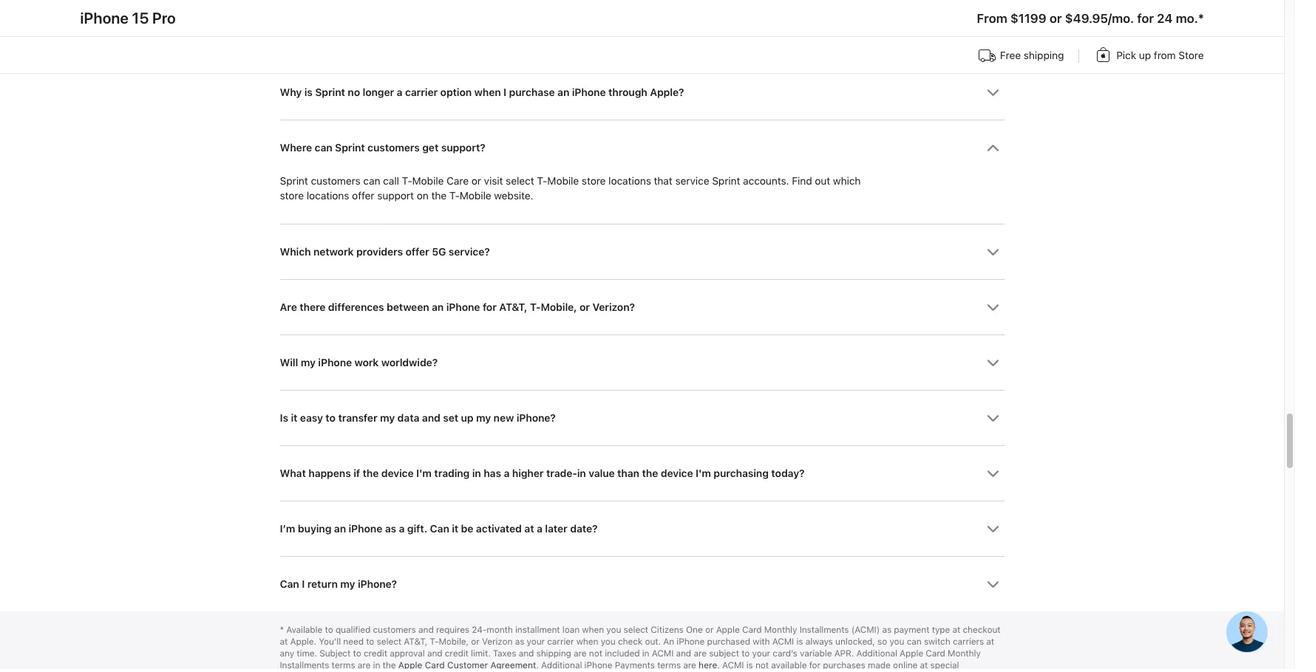 Task type: describe. For each thing, give the bounding box(es) containing it.
0 vertical spatial can
[[430, 524, 449, 535]]

unlocked,
[[835, 637, 875, 648]]

support?
[[441, 142, 485, 153]]

or down the 24-
[[471, 637, 480, 648]]

differences
[[328, 302, 384, 314]]

purchased
[[707, 637, 750, 648]]

is
[[280, 413, 288, 424]]

1 horizontal spatial acmi
[[772, 637, 794, 648]]

set
[[443, 413, 458, 424]]

* inside * available to qualified customers and requires 24-month installment loan when you select citizens one or apple card monthly installments (acmi) as payment type at checkout at apple. you'll need to select at&t, t-mobile, or verizon as your carrier when you check out. an iphone purchased with acmi is always unlocked, so you can switch carriers at any time. subject to credit approval and credit limit. taxes and shipping are not included in acmi and are subject to your card's variable apr. additional apple card monthly installments terms are in the
[[280, 626, 284, 636]]

from $1199 or $49.95 /mo. for 24 mo. *
[[977, 11, 1204, 26]]

apple.
[[290, 637, 316, 648]]

date?
[[570, 524, 598, 535]]

and left requires
[[418, 626, 434, 636]]

is inside dropdown button
[[304, 86, 313, 98]]

1 horizontal spatial installments
[[800, 626, 849, 636]]

subject
[[709, 649, 739, 660]]

pick
[[1117, 50, 1136, 61]]

easy
[[300, 413, 323, 424]]

service
[[675, 175, 709, 187]]

to down the purchased
[[742, 649, 750, 660]]

and inside dropdown button
[[422, 413, 440, 424]]

1 horizontal spatial monthly
[[948, 649, 981, 660]]

terms
[[332, 661, 355, 670]]

* inside iphone 15 pro main content
[[1198, 11, 1204, 26]]

trade-
[[546, 468, 577, 480]]

not
[[589, 649, 602, 660]]

2 vertical spatial when
[[576, 637, 598, 648]]

1 horizontal spatial card
[[926, 649, 946, 660]]

checkout
[[963, 626, 1001, 636]]

0 vertical spatial an
[[558, 86, 569, 98]]

1 horizontal spatial mobile
[[460, 190, 491, 202]]

find
[[792, 175, 812, 187]]

customers inside dropdown button
[[368, 142, 420, 153]]

chevrondown image for which network providers offer 5g service?
[[987, 246, 999, 259]]

need
[[343, 637, 364, 648]]

can inside * available to qualified customers and requires 24-month installment loan when you select citizens one or apple card monthly installments (acmi) as payment type at checkout at apple. you'll need to select at&t, t-mobile, or verizon as your carrier when you check out. an iphone purchased with acmi is always unlocked, so you can switch carriers at any time. subject to credit approval and credit limit. taxes and shipping are not included in acmi and are subject to your card's variable apr. additional apple card monthly installments terms are in the
[[907, 637, 922, 648]]

support
[[377, 190, 414, 202]]

happens
[[308, 468, 351, 480]]

mobile, inside dropdown button
[[541, 302, 577, 314]]

you up not
[[601, 637, 616, 648]]

as inside dropdown button
[[385, 524, 396, 535]]

iphone 15 pro main content
[[0, 0, 1284, 654]]

citizens
[[651, 626, 684, 636]]

will
[[280, 357, 298, 369]]

can inside sprint customers can call t-mobile care or visit select t-mobile store locations that service sprint accounts. find out which store locations offer support on the t-mobile website.
[[363, 175, 380, 187]]

for inside are there differences between an iphone for at&t, t-mobile, or verizon? dropdown button
[[483, 302, 497, 314]]

has
[[484, 468, 501, 480]]

higher
[[512, 468, 544, 480]]

1 horizontal spatial locations
[[609, 175, 651, 187]]

5g
[[432, 246, 446, 258]]

are there differences between an iphone for at&t, t-mobile, or verizon?
[[280, 302, 635, 314]]

where
[[280, 142, 312, 153]]

1 i'm from the left
[[416, 468, 432, 480]]

* available to qualified customers and requires 24-month installment loan when you select citizens one or apple card monthly installments (acmi) as payment type at checkout at apple. you'll need to select at&t, t-mobile, or verizon as your carrier when you check out. an iphone purchased with acmi is always unlocked, so you can switch carriers at any time. subject to credit approval and credit limit. taxes and shipping are not included in acmi and are subject to your card's variable apr. additional apple card monthly installments terms are in the
[[280, 626, 1001, 670]]

trading
[[434, 468, 470, 480]]

value
[[589, 468, 615, 480]]

1 horizontal spatial as
[[515, 637, 524, 648]]

mobile, inside * available to qualified customers and requires 24-month installment loan when you select citizens one or apple card monthly installments (acmi) as payment type at checkout at apple. you'll need to select at&t, t-mobile, or verizon as your carrier when you check out. an iphone purchased with acmi is always unlocked, so you can switch carriers at any time. subject to credit approval and credit limit. taxes and shipping are not included in acmi and are subject to your card's variable apr. additional apple card monthly installments terms are in the
[[439, 637, 469, 648]]

accounts.
[[743, 175, 789, 187]]

$1199
[[1010, 11, 1047, 26]]

at right type at the right of the page
[[953, 626, 961, 636]]

which
[[280, 246, 311, 258]]

later
[[545, 524, 568, 535]]

1 horizontal spatial i
[[504, 86, 507, 98]]

month
[[487, 626, 513, 636]]

which network providers offer 5g service? button
[[280, 225, 1004, 280]]

i'm buying an iphone as a gift. can it be activated at a later date? button
[[280, 502, 1004, 557]]

when inside 'why is sprint no longer a carrier option when i purchase an iphone through apple?' dropdown button
[[474, 86, 501, 98]]

get
[[422, 142, 439, 153]]

so
[[878, 637, 887, 648]]

iphone 15 pro link
[[80, 9, 176, 27]]

call
[[383, 175, 399, 187]]

iphone 15 pro
[[80, 9, 176, 27]]

sprint left no
[[315, 86, 345, 98]]

chevrondown image for will my iphone work worldwide?
[[987, 357, 999, 370]]

network
[[313, 246, 354, 258]]

what happens if the device i'm trading in has a higher trade-in value than the device i'm purchasing today?
[[280, 468, 805, 480]]

from
[[977, 11, 1007, 26]]

free shipping
[[1000, 50, 1064, 61]]

carriers
[[953, 637, 984, 648]]

you'll
[[319, 637, 341, 648]]

0 vertical spatial iphone?
[[517, 413, 556, 424]]

iphone left through
[[572, 86, 606, 98]]

iphone right between
[[446, 302, 480, 314]]

that
[[654, 175, 673, 187]]

and right approval
[[427, 649, 443, 660]]

today?
[[771, 468, 805, 480]]

purchase
[[509, 86, 555, 98]]

data
[[397, 413, 419, 424]]

1 horizontal spatial are
[[574, 649, 587, 660]]

website.
[[494, 190, 533, 202]]

at&t, inside dropdown button
[[499, 302, 527, 314]]

the right than
[[642, 468, 658, 480]]

which
[[833, 175, 861, 187]]

why is sprint no longer a carrier option when i purchase an iphone through apple? button
[[280, 65, 1004, 119]]

1 vertical spatial i
[[302, 579, 305, 591]]

customers inside * available to qualified customers and requires 24-month installment loan when you select citizens one or apple card monthly installments (acmi) as payment type at checkout at apple. you'll need to select at&t, t-mobile, or verizon as your carrier when you check out. an iphone purchased with acmi is always unlocked, so you can switch carriers at any time. subject to credit approval and credit limit. taxes and shipping are not included in acmi and are subject to your card's variable apr. additional apple card monthly installments terms are in the
[[373, 626, 416, 636]]

shipping inside * available to qualified customers and requires 24-month installment loan when you select citizens one or apple card monthly installments (acmi) as payment type at checkout at apple. you'll need to select at&t, t-mobile, or verizon as your carrier when you check out. an iphone purchased with acmi is always unlocked, so you can switch carriers at any time. subject to credit approval and credit limit. taxes and shipping are not included in acmi and are subject to your card's variable apr. additional apple card monthly installments terms are in the
[[536, 649, 571, 660]]

will my iphone work worldwide? button
[[280, 336, 1004, 390]]

out.
[[645, 637, 661, 648]]

1 credit from the left
[[364, 649, 387, 660]]

card's
[[773, 649, 798, 660]]

2 device from the left
[[661, 468, 693, 480]]

sprint down where at the left
[[280, 175, 308, 187]]

return
[[307, 579, 338, 591]]

an
[[663, 637, 674, 648]]

1 vertical spatial when
[[582, 626, 604, 636]]

to up you'll
[[325, 626, 333, 636]]

list containing why is sprint no longer a carrier option when i purchase an iphone through apple?
[[280, 0, 1004, 612]]

you right so
[[890, 637, 905, 648]]

chevrondown image for a
[[987, 524, 999, 536]]

1 horizontal spatial an
[[432, 302, 444, 314]]

chevrondown image inside can i return my iphone? dropdown button
[[987, 579, 999, 592]]

chevrondown image for iphone?
[[987, 413, 999, 425]]

no
[[348, 86, 360, 98]]

list item containing where can sprint customers get support?
[[280, 119, 1004, 224]]

at down checkout
[[987, 637, 994, 648]]

are
[[280, 302, 297, 314]]

subject
[[319, 649, 351, 660]]

1 vertical spatial apple
[[900, 649, 924, 660]]

0 horizontal spatial your
[[527, 637, 545, 648]]

iphone right buying
[[349, 524, 382, 535]]

at&t, inside * available to qualified customers and requires 24-month installment loan when you select citizens one or apple card monthly installments (acmi) as payment type at checkout at apple. you'll need to select at&t, t-mobile, or verizon as your carrier when you check out. an iphone purchased with acmi is always unlocked, so you can switch carriers at any time. subject to credit approval and credit limit. taxes and shipping are not included in acmi and are subject to your card's variable apr. additional apple card monthly installments terms are in the
[[404, 637, 427, 648]]

and right taxes
[[519, 649, 534, 660]]

1 vertical spatial installments
[[280, 661, 329, 670]]

new
[[494, 413, 514, 424]]

buying
[[298, 524, 331, 535]]

a left later
[[537, 524, 543, 535]]

loan
[[562, 626, 580, 636]]

0 horizontal spatial locations
[[307, 190, 349, 202]]

chevrondown image for are there differences between an iphone for at&t, t-mobile, or verizon?
[[987, 302, 999, 314]]

t- inside * available to qualified customers and requires 24-month installment loan when you select citizens one or apple card monthly installments (acmi) as payment type at checkout at apple. you'll need to select at&t, t-mobile, or verizon as your carrier when you check out. an iphone purchased with acmi is always unlocked, so you can switch carriers at any time. subject to credit approval and credit limit. taxes and shipping are not included in acmi and are subject to your card's variable apr. additional apple card monthly installments terms are in the
[[430, 637, 439, 648]]

are there differences between an iphone for at&t, t-mobile, or verizon? button
[[280, 280, 1004, 335]]

1 list item from the top
[[280, 0, 1004, 9]]

variable
[[800, 649, 832, 660]]



Task type: locate. For each thing, give the bounding box(es) containing it.
2 horizontal spatial are
[[694, 649, 707, 660]]

verizon?
[[592, 302, 635, 314]]

iphone?
[[517, 413, 556, 424], [358, 579, 397, 591]]

2 vertical spatial select
[[377, 637, 402, 648]]

0 vertical spatial it
[[291, 413, 297, 424]]

0 vertical spatial for
[[1137, 11, 1154, 26]]

0 vertical spatial installments
[[800, 626, 849, 636]]

0 horizontal spatial as
[[385, 524, 396, 535]]

my left data
[[380, 413, 395, 424]]

chevrondown image for why is sprint no longer a carrier option when i purchase an iphone through apple?
[[987, 86, 999, 99]]

longer
[[363, 86, 394, 98]]

up right set
[[461, 413, 474, 424]]

mobile, down requires
[[439, 637, 469, 648]]

0 vertical spatial carrier
[[405, 86, 438, 98]]

0 horizontal spatial shipping
[[536, 649, 571, 660]]

carrier down "loan"
[[547, 637, 574, 648]]

up inside dropdown button
[[461, 413, 474, 424]]

at up the any
[[280, 637, 288, 648]]

customers inside sprint customers can call t-mobile care or visit select t-mobile store locations that service sprint accounts. find out which store locations offer support on the t-mobile website.
[[311, 175, 360, 187]]

1 vertical spatial as
[[882, 626, 892, 636]]

is it easy to transfer my data and set up my new iphone? button
[[280, 391, 1004, 446]]

is it easy to transfer my data and set up my new iphone?
[[280, 413, 556, 424]]

1 horizontal spatial iphone?
[[517, 413, 556, 424]]

or left visit
[[471, 175, 481, 187]]

when right "loan"
[[582, 626, 604, 636]]

additional
[[857, 649, 897, 660]]

is
[[304, 86, 313, 98], [797, 637, 803, 648]]

installments down the time.
[[280, 661, 329, 670]]

where can sprint customers get support?
[[280, 142, 485, 153]]

store down where at the left
[[280, 190, 304, 202]]

i'm left trading at left bottom
[[416, 468, 432, 480]]

1 chevrondown image from the top
[[987, 413, 999, 425]]

chevrondown image inside the "is it easy to transfer my data and set up my new iphone?" dropdown button
[[987, 413, 999, 425]]

to right need
[[366, 637, 374, 648]]

activated
[[476, 524, 522, 535]]

0 vertical spatial card
[[742, 626, 762, 636]]

my right will
[[301, 357, 316, 369]]

0 vertical spatial offer
[[352, 190, 374, 202]]

it right is in the left bottom of the page
[[291, 413, 297, 424]]

locations up network
[[307, 190, 349, 202]]

0 horizontal spatial can
[[315, 142, 332, 153]]

2 i'm from the left
[[696, 468, 711, 480]]

device right than
[[661, 468, 693, 480]]

1 device from the left
[[381, 468, 414, 480]]

store down where can sprint customers get support? dropdown button
[[582, 175, 606, 187]]

0 horizontal spatial can
[[280, 579, 299, 591]]

at inside i'm buying an iphone as a gift. can it be activated at a later date? dropdown button
[[524, 524, 534, 535]]

a right longer on the top left of page
[[397, 86, 402, 98]]

1 vertical spatial an
[[432, 302, 444, 314]]

0 horizontal spatial are
[[358, 661, 371, 670]]

1 vertical spatial iphone?
[[358, 579, 397, 591]]

chevrondown image inside what happens if the device i'm trading in has a higher trade-in value than the device i'm purchasing today? dropdown button
[[987, 468, 999, 481]]

as
[[385, 524, 396, 535], [882, 626, 892, 636], [515, 637, 524, 648]]

chevrondown image
[[987, 413, 999, 425], [987, 468, 999, 481], [987, 524, 999, 536], [987, 579, 999, 592]]

shipping inside list
[[1024, 50, 1064, 61]]

on
[[417, 190, 429, 202]]

mobile,
[[541, 302, 577, 314], [439, 637, 469, 648]]

i'm buying an iphone as a gift. can it be activated at a later date?
[[280, 524, 598, 535]]

to
[[326, 413, 336, 424], [325, 626, 333, 636], [366, 637, 374, 648], [353, 649, 361, 660], [742, 649, 750, 660]]

0 horizontal spatial credit
[[364, 649, 387, 660]]

installments
[[800, 626, 849, 636], [280, 661, 329, 670]]

iphone left work at the bottom left of page
[[318, 357, 352, 369]]

carrier inside dropdown button
[[405, 86, 438, 98]]

offer left support on the left top of the page
[[352, 190, 374, 202]]

2 credit from the left
[[445, 649, 469, 660]]

the right if
[[363, 468, 379, 480]]

5 chevrondown image from the top
[[987, 357, 999, 370]]

0 horizontal spatial card
[[742, 626, 762, 636]]

1 vertical spatial acmi
[[652, 649, 674, 660]]

offer inside dropdown button
[[405, 246, 429, 258]]

installments up the always
[[800, 626, 849, 636]]

0 vertical spatial locations
[[609, 175, 651, 187]]

1 vertical spatial select
[[624, 626, 648, 636]]

my left new
[[476, 413, 491, 424]]

0 horizontal spatial mobile,
[[439, 637, 469, 648]]

4 chevrondown image from the top
[[987, 579, 999, 592]]

0 horizontal spatial an
[[334, 524, 346, 535]]

carrier left 'option'
[[405, 86, 438, 98]]

shipping down "installment"
[[536, 649, 571, 660]]

1 vertical spatial customers
[[311, 175, 360, 187]]

1 vertical spatial it
[[452, 524, 458, 535]]

0 vertical spatial can
[[315, 142, 332, 153]]

there
[[300, 302, 326, 314]]

store
[[582, 175, 606, 187], [280, 190, 304, 202]]

1 vertical spatial carrier
[[547, 637, 574, 648]]

1 vertical spatial your
[[752, 649, 770, 660]]

0 horizontal spatial it
[[291, 413, 297, 424]]

and
[[422, 413, 440, 424], [418, 626, 434, 636], [427, 649, 443, 660], [519, 649, 534, 660], [676, 649, 691, 660]]

included
[[605, 649, 640, 660]]

for left 24 on the top right
[[1137, 11, 1154, 26]]

0 vertical spatial apple
[[716, 626, 740, 636]]

mobile down "care"
[[460, 190, 491, 202]]

card down switch
[[926, 649, 946, 660]]

2 chevrondown image from the top
[[987, 468, 999, 481]]

customers down where at the left
[[311, 175, 360, 187]]

0 vertical spatial monthly
[[764, 626, 797, 636]]

1 vertical spatial is
[[797, 637, 803, 648]]

pick up from store
[[1117, 50, 1204, 61]]

0 horizontal spatial select
[[377, 637, 402, 648]]

0 horizontal spatial apple
[[716, 626, 740, 636]]

when right 'option'
[[474, 86, 501, 98]]

1 vertical spatial *
[[280, 626, 284, 636]]

sprint right where at the left
[[335, 142, 365, 153]]

transfer
[[338, 413, 377, 424]]

1 vertical spatial monthly
[[948, 649, 981, 660]]

1 horizontal spatial store
[[582, 175, 606, 187]]

1 vertical spatial list item
[[280, 119, 1004, 224]]

out
[[815, 175, 830, 187]]

chevrondown image for in
[[987, 468, 999, 481]]

select inside sprint customers can call t-mobile care or visit select t-mobile store locations that service sprint accounts. find out which store locations offer support on the t-mobile website.
[[506, 175, 534, 187]]

1 horizontal spatial select
[[506, 175, 534, 187]]

customers up call on the left of page
[[368, 142, 420, 153]]

0 horizontal spatial mobile
[[412, 175, 444, 187]]

iphone? right new
[[517, 413, 556, 424]]

the inside sprint customers can call t-mobile care or visit select t-mobile store locations that service sprint accounts. find out which store locations offer support on the t-mobile website.
[[431, 190, 447, 202]]

your down with
[[752, 649, 770, 660]]

0 vertical spatial mobile,
[[541, 302, 577, 314]]

apple up the purchased
[[716, 626, 740, 636]]

are right 'terms'
[[358, 661, 371, 670]]

the inside * available to qualified customers and requires 24-month installment loan when you select citizens one or apple card monthly installments (acmi) as payment type at checkout at apple. you'll need to select at&t, t-mobile, or verizon as your carrier when you check out. an iphone purchased with acmi is always unlocked, so you can switch carriers at any time. subject to credit approval and credit limit. taxes and shipping are not included in acmi and are subject to your card's variable apr. additional apple card monthly installments terms are in the
[[383, 661, 396, 670]]

1 horizontal spatial for
[[1137, 11, 1154, 26]]

chevrondown image inside i'm buying an iphone as a gift. can it be activated at a later date? dropdown button
[[987, 524, 999, 536]]

be
[[461, 524, 473, 535]]

list item
[[280, 0, 1004, 9], [280, 119, 1004, 224]]

1 vertical spatial offer
[[405, 246, 429, 258]]

iphone down 'one'
[[677, 637, 705, 648]]

available
[[286, 626, 323, 636]]

mobile, left verizon?
[[541, 302, 577, 314]]

sprint customers can call t-mobile care or visit select t-mobile store locations that service sprint accounts. find out which store locations offer support on the t-mobile website.
[[280, 175, 861, 202]]

in right 'terms'
[[373, 661, 380, 670]]

2 horizontal spatial can
[[907, 637, 922, 648]]

can i return my iphone?
[[280, 579, 397, 591]]

2 vertical spatial can
[[907, 637, 922, 648]]

0 horizontal spatial device
[[381, 468, 414, 480]]

4 chevrondown image from the top
[[987, 302, 999, 314]]

it left be
[[452, 524, 458, 535]]

sprint
[[315, 86, 345, 98], [335, 142, 365, 153], [280, 175, 308, 187], [712, 175, 740, 187]]

a inside dropdown button
[[504, 468, 510, 480]]

i'm
[[280, 524, 295, 535]]

iphone inside * available to qualified customers and requires 24-month installment loan when you select citizens one or apple card monthly installments (acmi) as payment type at checkout at apple. you'll need to select at&t, t-mobile, or verizon as your carrier when you check out. an iphone purchased with acmi is always unlocked, so you can switch carriers at any time. subject to credit approval and credit limit. taxes and shipping are not included in acmi and are subject to your card's variable apr. additional apple card monthly installments terms are in the
[[677, 637, 705, 648]]

2 list item from the top
[[280, 119, 1004, 224]]

in left has
[[472, 468, 481, 480]]

1 horizontal spatial is
[[797, 637, 803, 648]]

2 horizontal spatial select
[[624, 626, 648, 636]]

can left call on the left of page
[[363, 175, 380, 187]]

to down need
[[353, 649, 361, 660]]

always
[[806, 637, 833, 648]]

0 horizontal spatial offer
[[352, 190, 374, 202]]

2 vertical spatial as
[[515, 637, 524, 648]]

up
[[1139, 50, 1151, 61], [461, 413, 474, 424]]

a
[[397, 86, 402, 98], [504, 468, 510, 480], [399, 524, 405, 535], [537, 524, 543, 535]]

and down 'one'
[[676, 649, 691, 660]]

2 vertical spatial an
[[334, 524, 346, 535]]

in down out.
[[642, 649, 650, 660]]

will my iphone work worldwide?
[[280, 357, 438, 369]]

installment
[[515, 626, 560, 636]]

t- inside dropdown button
[[530, 302, 541, 314]]

what
[[280, 468, 306, 480]]

is up card's
[[797, 637, 803, 648]]

0 horizontal spatial acmi
[[652, 649, 674, 660]]

can inside dropdown button
[[315, 142, 332, 153]]

1 horizontal spatial offer
[[405, 246, 429, 258]]

1 horizontal spatial shipping
[[1024, 50, 1064, 61]]

service?
[[449, 246, 490, 258]]

i left purchase
[[504, 86, 507, 98]]

2 chevrondown image from the top
[[987, 142, 999, 154]]

chevrondown image inside which network providers offer 5g service? dropdown button
[[987, 246, 999, 259]]

0 horizontal spatial is
[[304, 86, 313, 98]]

an right buying
[[334, 524, 346, 535]]

one
[[686, 626, 703, 636]]

can
[[430, 524, 449, 535], [280, 579, 299, 591]]

sprint right service
[[712, 175, 740, 187]]

1 horizontal spatial mobile,
[[541, 302, 577, 314]]

apple down 'payment'
[[900, 649, 924, 660]]

time.
[[297, 649, 317, 660]]

list
[[280, 0, 1004, 612], [80, 44, 1204, 70]]

gift.
[[407, 524, 427, 535]]

credit down need
[[364, 649, 387, 660]]

a left gift. at left bottom
[[399, 524, 405, 535]]

select up approval
[[377, 637, 402, 648]]

1 vertical spatial store
[[280, 190, 304, 202]]

can left return on the left of the page
[[280, 579, 299, 591]]

is right why at the left top of page
[[304, 86, 313, 98]]

offer left the 5g
[[405, 246, 429, 258]]

as left gift. at left bottom
[[385, 524, 396, 535]]

t-
[[402, 175, 412, 187], [537, 175, 547, 187], [449, 190, 460, 202], [530, 302, 541, 314], [430, 637, 439, 648]]

option
[[440, 86, 472, 98]]

can right where at the left
[[315, 142, 332, 153]]

what happens if the device i'm trading in has a higher trade-in value than the device i'm purchasing today? button
[[280, 447, 1004, 501]]

carrier inside * available to qualified customers and requires 24-month installment loan when you select citizens one or apple card monthly installments (acmi) as payment type at checkout at apple. you'll need to select at&t, t-mobile, or verizon as your carrier when you check out. an iphone purchased with acmi is always unlocked, so you can switch carriers at any time. subject to credit approval and credit limit. taxes and shipping are not included in acmi and are subject to your card's variable apr. additional apple card monthly installments terms are in the
[[547, 637, 574, 648]]

why
[[280, 86, 302, 98]]

you up "check"
[[606, 626, 621, 636]]

which network providers offer 5g service?
[[280, 246, 490, 258]]

0 vertical spatial up
[[1139, 50, 1151, 61]]

1 vertical spatial card
[[926, 649, 946, 660]]

0 vertical spatial at&t,
[[499, 302, 527, 314]]

my right return on the left of the page
[[340, 579, 355, 591]]

2 horizontal spatial an
[[558, 86, 569, 98]]

1 vertical spatial shipping
[[536, 649, 571, 660]]

1 vertical spatial mobile,
[[439, 637, 469, 648]]

to right easy
[[326, 413, 336, 424]]

shipping
[[1024, 50, 1064, 61], [536, 649, 571, 660]]

1 vertical spatial at&t,
[[404, 637, 427, 648]]

customers up approval
[[373, 626, 416, 636]]

in left the value
[[577, 468, 586, 480]]

0 vertical spatial your
[[527, 637, 545, 648]]

or inside sprint customers can call t-mobile care or visit select t-mobile store locations that service sprint accounts. find out which store locations offer support on the t-mobile website.
[[471, 175, 481, 187]]

store
[[1179, 50, 1204, 61]]

is inside * available to qualified customers and requires 24-month installment loan when you select citizens one or apple card monthly installments (acmi) as payment type at checkout at apple. you'll need to select at&t, t-mobile, or verizon as your carrier when you check out. an iphone purchased with acmi is always unlocked, so you can switch carriers at any time. subject to credit approval and credit limit. taxes and shipping are not included in acmi and are subject to your card's variable apr. additional apple card monthly installments terms are in the
[[797, 637, 803, 648]]

0 horizontal spatial i'm
[[416, 468, 432, 480]]

approval
[[390, 649, 425, 660]]

the right on
[[431, 190, 447, 202]]

0 vertical spatial customers
[[368, 142, 420, 153]]

acmi down an
[[652, 649, 674, 660]]

through
[[608, 86, 647, 98]]

type
[[932, 626, 950, 636]]

1 horizontal spatial carrier
[[547, 637, 574, 648]]

free
[[1000, 50, 1021, 61]]

mobile up on
[[412, 175, 444, 187]]

chevrondown image inside where can sprint customers get support? dropdown button
[[987, 142, 999, 154]]

an right purchase
[[558, 86, 569, 98]]

offer inside sprint customers can call t-mobile care or visit select t-mobile store locations that service sprint accounts. find out which store locations offer support on the t-mobile website.
[[352, 190, 374, 202]]

customers
[[368, 142, 420, 153], [311, 175, 360, 187], [373, 626, 416, 636]]

apr.
[[834, 649, 854, 660]]

it
[[291, 413, 297, 424], [452, 524, 458, 535]]

0 horizontal spatial for
[[483, 302, 497, 314]]

acmi up card's
[[772, 637, 794, 648]]

requires
[[436, 626, 470, 636]]

device right if
[[381, 468, 414, 480]]

* left available
[[280, 626, 284, 636]]

an right between
[[432, 302, 444, 314]]

1 horizontal spatial *
[[1198, 11, 1204, 26]]

24-
[[472, 626, 487, 636]]

2 horizontal spatial as
[[882, 626, 892, 636]]

taxes
[[493, 649, 516, 660]]

check
[[618, 637, 643, 648]]

1 chevrondown image from the top
[[987, 86, 999, 99]]

your down "installment"
[[527, 637, 545, 648]]

0 vertical spatial shipping
[[1024, 50, 1064, 61]]

chevrondown image for where can sprint customers get support?
[[987, 142, 999, 154]]

0 horizontal spatial store
[[280, 190, 304, 202]]

/mo.
[[1108, 11, 1134, 26]]

any
[[280, 649, 294, 660]]

0 horizontal spatial monthly
[[764, 626, 797, 636]]

when up not
[[576, 637, 598, 648]]

2 horizontal spatial mobile
[[547, 175, 579, 187]]

up right pick
[[1139, 50, 1151, 61]]

i
[[504, 86, 507, 98], [302, 579, 305, 591]]

chevrondown image inside are there differences between an iphone for at&t, t-mobile, or verizon? dropdown button
[[987, 302, 999, 314]]

(acmi)
[[852, 626, 880, 636]]

are left not
[[574, 649, 587, 660]]

carrier
[[405, 86, 438, 98], [547, 637, 574, 648]]

apple
[[716, 626, 740, 636], [900, 649, 924, 660]]

to inside dropdown button
[[326, 413, 336, 424]]

1 horizontal spatial credit
[[445, 649, 469, 660]]

list containing free shipping
[[80, 44, 1204, 70]]

or right 'one'
[[705, 626, 714, 636]]

or inside dropdown button
[[580, 302, 590, 314]]

as up so
[[882, 626, 892, 636]]

0 vertical spatial as
[[385, 524, 396, 535]]

as up taxes
[[515, 637, 524, 648]]

are left subject
[[694, 649, 707, 660]]

switch
[[924, 637, 951, 648]]

3 chevrondown image from the top
[[987, 524, 999, 536]]

chevrondown image
[[987, 86, 999, 99], [987, 142, 999, 154], [987, 246, 999, 259], [987, 302, 999, 314], [987, 357, 999, 370]]

1 horizontal spatial it
[[452, 524, 458, 535]]

than
[[617, 468, 639, 480]]

device
[[381, 468, 414, 480], [661, 468, 693, 480]]

1 horizontal spatial up
[[1139, 50, 1151, 61]]

if
[[353, 468, 360, 480]]

verizon
[[482, 637, 513, 648]]

0 horizontal spatial at&t,
[[404, 637, 427, 648]]

a right has
[[504, 468, 510, 480]]

i left return on the left of the page
[[302, 579, 305, 591]]

3 chevrondown image from the top
[[987, 246, 999, 259]]

chevrondown image inside will my iphone work worldwide? dropdown button
[[987, 357, 999, 370]]

card up with
[[742, 626, 762, 636]]

chevrondown image inside 'why is sprint no longer a carrier option when i purchase an iphone through apple?' dropdown button
[[987, 86, 999, 99]]

credit
[[364, 649, 387, 660], [445, 649, 469, 660]]

or right '$1199'
[[1050, 11, 1062, 26]]

1 horizontal spatial device
[[661, 468, 693, 480]]

can i return my iphone? button
[[280, 558, 1004, 612]]

from
[[1154, 50, 1176, 61]]

1 horizontal spatial your
[[752, 649, 770, 660]]

credit down requires
[[445, 649, 469, 660]]

0 horizontal spatial i
[[302, 579, 305, 591]]

0 vertical spatial select
[[506, 175, 534, 187]]

and left set
[[422, 413, 440, 424]]

offer
[[352, 190, 374, 202], [405, 246, 429, 258]]

between
[[387, 302, 429, 314]]

0 vertical spatial *
[[1198, 11, 1204, 26]]

i'm left purchasing
[[696, 468, 711, 480]]

monthly down 'carriers' on the bottom of page
[[948, 649, 981, 660]]

1 vertical spatial can
[[363, 175, 380, 187]]

1 horizontal spatial at&t,
[[499, 302, 527, 314]]



Task type: vqa. For each thing, say whether or not it's contained in the screenshot.
second Within from the top
no



